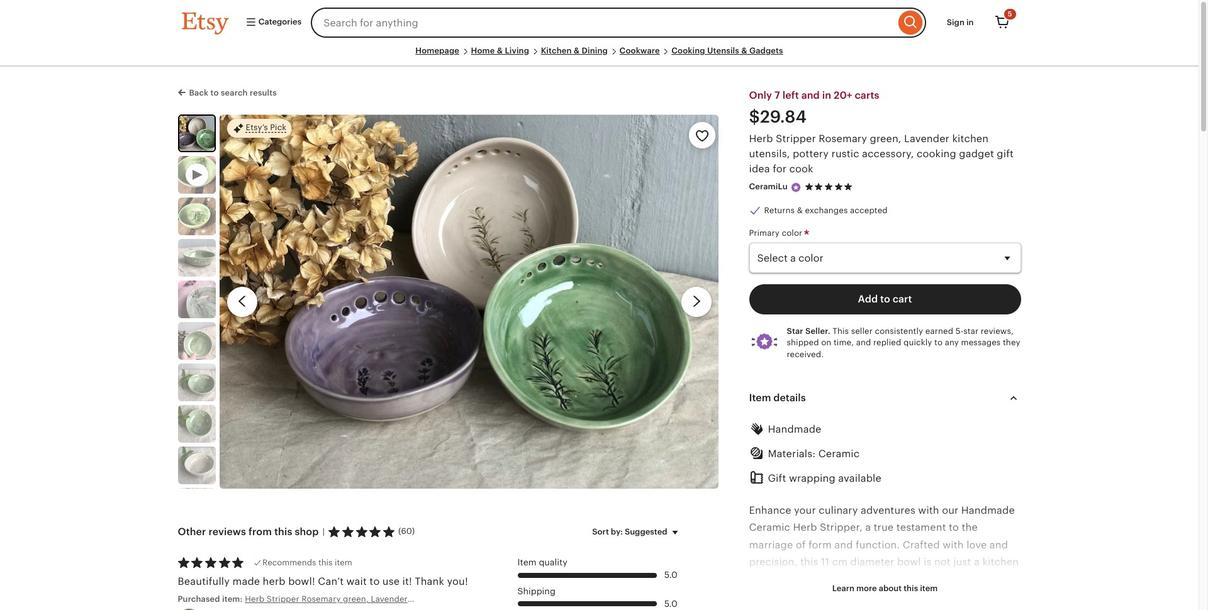 Task type: locate. For each thing, give the bounding box(es) containing it.
a left true
[[866, 522, 871, 534]]

item left quality
[[518, 558, 537, 568]]

ceramilu link
[[749, 182, 788, 192]]

& right home
[[497, 46, 503, 55]]

kitchen down love
[[983, 556, 1019, 568]]

stripper,
[[820, 522, 863, 534]]

herb stripper rosemary green lavender kitchen utensils image 4 image
[[178, 281, 216, 318]]

work
[[799, 573, 823, 585]]

aesthetic
[[749, 591, 795, 602]]

with down love
[[986, 573, 1008, 585]]

1 horizontal spatial item
[[749, 392, 771, 404]]

herb stripper rosemary green lavender kitchen utensils image 1 image
[[220, 114, 719, 489], [179, 116, 214, 151]]

to inside the 'back to search results' link
[[211, 88, 219, 98]]

home & living link
[[471, 46, 529, 55]]

consistently
[[875, 327, 924, 336]]

materials:
[[768, 448, 816, 460]]

1 horizontal spatial herb stripper rosemary green lavender kitchen utensils image 1 image
[[220, 114, 719, 489]]

this right about
[[904, 584, 918, 594]]

enhance your culinary adventures with our handmade ceramic herb stripper, a true testament to the marriage of form and function. crafted with love and precision, this 11 cm diameter bowl is not just a kitchen tool; it's a work of art that combines practicality with aesthetic delight.
[[749, 505, 1019, 602]]

1 horizontal spatial handmade
[[962, 505, 1015, 517]]

in
[[967, 18, 974, 27], [823, 89, 832, 101]]

gadgets
[[750, 46, 783, 55]]

1 vertical spatial 5.0
[[664, 599, 678, 609]]

crafted
[[903, 539, 940, 551]]

item down is
[[920, 584, 938, 594]]

etsy's
[[246, 123, 268, 132]]

herb
[[263, 576, 286, 588]]

0 vertical spatial item
[[749, 392, 771, 404]]

0 horizontal spatial handmade
[[768, 423, 822, 435]]

0 vertical spatial 5.0
[[664, 570, 678, 580]]

herb inside enhance your culinary adventures with our handmade ceramic herb stripper, a true testament to the marriage of form and function. crafted with love and precision, this 11 cm diameter bowl is not just a kitchen tool; it's a work of art that combines practicality with aesthetic delight.
[[793, 522, 817, 534]]

2 vertical spatial with
[[986, 573, 1008, 585]]

learn more about this item button
[[823, 578, 947, 601]]

beautifully
[[178, 576, 230, 588]]

1 horizontal spatial herb
[[793, 522, 817, 534]]

handmade up the
[[962, 505, 1015, 517]]

and down the seller
[[856, 338, 871, 348]]

diameter
[[851, 556, 895, 568]]

1 vertical spatial with
[[943, 539, 964, 551]]

0 vertical spatial in
[[967, 18, 974, 27]]

from
[[249, 526, 272, 538]]

banner
[[159, 0, 1040, 45]]

ceramic inside enhance your culinary adventures with our handmade ceramic herb stripper, a true testament to the marriage of form and function. crafted with love and precision, this 11 cm diameter bowl is not just a kitchen tool; it's a work of art that combines practicality with aesthetic delight.
[[749, 522, 791, 534]]

1 vertical spatial item
[[920, 584, 938, 594]]

& right returns
[[797, 206, 803, 215]]

item
[[335, 558, 352, 568], [920, 584, 938, 594]]

back to search results link
[[178, 86, 277, 99]]

quality
[[539, 558, 568, 568]]

handmade up materials:
[[768, 423, 822, 435]]

menu bar containing homepage
[[182, 45, 1017, 67]]

0 horizontal spatial item
[[518, 558, 537, 568]]

0 vertical spatial a
[[866, 522, 871, 534]]

with
[[919, 505, 940, 517], [943, 539, 964, 551], [986, 573, 1008, 585]]

of
[[796, 539, 806, 551], [826, 573, 836, 585]]

1 horizontal spatial item
[[920, 584, 938, 594]]

5-
[[956, 327, 964, 336]]

item inside dropdown button
[[920, 584, 938, 594]]

2 horizontal spatial a
[[974, 556, 980, 568]]

1 vertical spatial handmade
[[962, 505, 1015, 517]]

0 horizontal spatial item
[[335, 558, 352, 568]]

menu bar
[[182, 45, 1017, 67]]

this inside dropdown button
[[904, 584, 918, 594]]

herb stripper rosemary green, lavender kitchen utensils, pottery rustic accessory, cooking gadget gift idea for cook
[[749, 133, 1014, 175]]

etsy's pick
[[246, 123, 287, 132]]

cm
[[833, 556, 848, 568]]

function.
[[856, 539, 900, 551]]

|
[[323, 528, 325, 537]]

a
[[866, 522, 871, 534], [974, 556, 980, 568], [791, 573, 797, 585]]

home & living
[[471, 46, 529, 55]]

can't
[[318, 576, 344, 588]]

accepted
[[850, 206, 888, 215]]

1 vertical spatial of
[[826, 573, 836, 585]]

1 vertical spatial kitchen
[[983, 556, 1019, 568]]

sort by: suggested
[[592, 528, 668, 537]]

handmade
[[768, 423, 822, 435], [962, 505, 1015, 517]]

7
[[775, 89, 780, 101]]

to left the cart
[[881, 293, 891, 305]]

1 5.0 from the top
[[664, 570, 678, 580]]

lavender
[[905, 133, 950, 145]]

ceramic down enhance
[[749, 522, 791, 534]]

None search field
[[311, 8, 926, 38]]

1 vertical spatial ceramic
[[749, 522, 791, 534]]

0 horizontal spatial a
[[791, 573, 797, 585]]

ceramic up gift wrapping available at the right of the page
[[819, 448, 860, 460]]

1 vertical spatial item
[[518, 558, 537, 568]]

to down 'earned'
[[935, 338, 943, 348]]

this
[[274, 526, 292, 538], [801, 556, 819, 568], [318, 558, 333, 568], [904, 584, 918, 594]]

item left details
[[749, 392, 771, 404]]

1 horizontal spatial of
[[826, 573, 836, 585]]

reviews,
[[981, 327, 1014, 336]]

2 horizontal spatial with
[[986, 573, 1008, 585]]

cart
[[893, 293, 912, 305]]

of left art
[[826, 573, 836, 585]]

5.0 for shipping
[[664, 599, 678, 609]]

back
[[189, 88, 209, 98]]

sort by: suggested button
[[583, 519, 692, 546]]

gift
[[768, 473, 787, 485]]

item details button
[[738, 383, 1033, 413]]

gadget
[[959, 148, 994, 160]]

star
[[964, 327, 979, 336]]

a right just
[[974, 556, 980, 568]]

in left 20+
[[823, 89, 832, 101]]

1 horizontal spatial a
[[866, 522, 871, 534]]

& for kitchen
[[574, 46, 580, 55]]

on
[[822, 338, 832, 348]]

0 horizontal spatial in
[[823, 89, 832, 101]]

details
[[774, 392, 806, 404]]

primary color
[[749, 228, 805, 238]]

handmade inside enhance your culinary adventures with our handmade ceramic herb stripper, a true testament to the marriage of form and function. crafted with love and precision, this 11 cm diameter bowl is not just a kitchen tool; it's a work of art that combines practicality with aesthetic delight.
[[962, 505, 1015, 517]]

to left use
[[370, 576, 380, 588]]

to inside enhance your culinary adventures with our handmade ceramic herb stripper, a true testament to the marriage of form and function. crafted with love and precision, this 11 cm diameter bowl is not just a kitchen tool; it's a work of art that combines practicality with aesthetic delight.
[[949, 522, 959, 534]]

with up testament
[[919, 505, 940, 517]]

ceramilu
[[749, 182, 788, 192]]

herb stripper rosemary green lavender kitchen utensils green image
[[178, 405, 216, 443]]

cooking
[[672, 46, 705, 55]]

0 vertical spatial kitchen
[[953, 133, 989, 145]]

0 horizontal spatial herb
[[749, 133, 773, 145]]

purchased
[[178, 595, 220, 604]]

in inside button
[[967, 18, 974, 27]]

received.
[[787, 350, 824, 359]]

herb up utensils,
[[749, 133, 773, 145]]

this left 11
[[801, 556, 819, 568]]

with up just
[[943, 539, 964, 551]]

herb down your
[[793, 522, 817, 534]]

your
[[794, 505, 816, 517]]

art
[[839, 573, 852, 585]]

to right back
[[211, 88, 219, 98]]

1 horizontal spatial ceramic
[[819, 448, 860, 460]]

wait
[[347, 576, 367, 588]]

in right sign
[[967, 18, 974, 27]]

practicality
[[928, 573, 984, 585]]

item inside item details dropdown button
[[749, 392, 771, 404]]

for
[[773, 163, 787, 175]]

1 vertical spatial herb
[[793, 522, 817, 534]]

rustic
[[832, 148, 860, 160]]

& for returns
[[797, 206, 803, 215]]

&
[[497, 46, 503, 55], [574, 46, 580, 55], [742, 46, 748, 55], [797, 206, 803, 215]]

item up can't
[[335, 558, 352, 568]]

item for item details
[[749, 392, 771, 404]]

0 horizontal spatial ceramic
[[749, 522, 791, 534]]

item
[[749, 392, 771, 404], [518, 558, 537, 568]]

1 vertical spatial in
[[823, 89, 832, 101]]

to left the
[[949, 522, 959, 534]]

replied
[[874, 338, 902, 348]]

& left the dining
[[574, 46, 580, 55]]

enhance
[[749, 505, 792, 517]]

pick
[[270, 123, 287, 132]]

and right left
[[802, 89, 820, 101]]

star_seller image
[[790, 182, 802, 193]]

1 horizontal spatial in
[[967, 18, 974, 27]]

kitchen up gadget on the top right of the page
[[953, 133, 989, 145]]

only
[[749, 89, 772, 101]]

bowl
[[897, 556, 921, 568]]

a right it's
[[791, 573, 797, 585]]

5 link
[[987, 8, 1017, 38]]

suggested
[[625, 528, 668, 537]]

true
[[874, 522, 894, 534]]

2 vertical spatial a
[[791, 573, 797, 585]]

kitchen & dining link
[[541, 46, 608, 55]]

ceramic
[[819, 448, 860, 460], [749, 522, 791, 534]]

0 vertical spatial with
[[919, 505, 940, 517]]

of left form
[[796, 539, 806, 551]]

0 vertical spatial herb
[[749, 133, 773, 145]]

0 horizontal spatial of
[[796, 539, 806, 551]]

use
[[383, 576, 400, 588]]

2 5.0 from the top
[[664, 599, 678, 609]]



Task type: describe. For each thing, give the bounding box(es) containing it.
cooking utensils & gadgets
[[672, 46, 783, 55]]

$29.84
[[749, 107, 807, 127]]

kitchen inside enhance your culinary adventures with our handmade ceramic herb stripper, a true testament to the marriage of form and function. crafted with love and precision, this 11 cm diameter bowl is not just a kitchen tool; it's a work of art that combines practicality with aesthetic delight.
[[983, 556, 1019, 568]]

tool;
[[749, 573, 772, 585]]

and inside only 7 left and in 20+ carts $29.84
[[802, 89, 820, 101]]

stripper
[[776, 133, 816, 145]]

reviews
[[209, 526, 246, 538]]

cookware link
[[620, 46, 660, 55]]

0 vertical spatial handmade
[[768, 423, 822, 435]]

0 horizontal spatial herb stripper rosemary green lavender kitchen utensils image 1 image
[[179, 116, 214, 151]]

that
[[855, 573, 875, 585]]

herb stripper rosemary green lavender kitchen utensils image 6 image
[[178, 364, 216, 401]]

living
[[505, 46, 529, 55]]

sort
[[592, 528, 609, 537]]

recommends this item
[[263, 558, 352, 568]]

any
[[945, 338, 959, 348]]

sign in button
[[938, 11, 983, 34]]

this up 'beautifully made herb bowl! can't wait to use it! thank you!'
[[318, 558, 333, 568]]

homepage link
[[416, 46, 459, 55]]

by:
[[611, 528, 623, 537]]

seller.
[[806, 327, 831, 336]]

(60)
[[398, 527, 415, 537]]

quickly
[[904, 338, 932, 348]]

banner containing categories
[[159, 0, 1040, 45]]

form
[[809, 539, 832, 551]]

exchanges
[[805, 206, 848, 215]]

item:
[[222, 595, 243, 604]]

herb inside herb stripper rosemary green, lavender kitchen utensils, pottery rustic accessory, cooking gadget gift idea for cook
[[749, 133, 773, 145]]

1 vertical spatial a
[[974, 556, 980, 568]]

recommends
[[263, 558, 316, 568]]

0 horizontal spatial with
[[919, 505, 940, 517]]

green,
[[870, 133, 902, 145]]

kitchen inside herb stripper rosemary green, lavender kitchen utensils, pottery rustic accessory, cooking gadget gift idea for cook
[[953, 133, 989, 145]]

delight.
[[797, 591, 835, 602]]

pottery
[[793, 148, 829, 160]]

etsy's pick button
[[227, 118, 292, 138]]

cook
[[790, 163, 814, 175]]

other
[[178, 526, 206, 538]]

11
[[821, 556, 830, 568]]

this inside enhance your culinary adventures with our handmade ceramic herb stripper, a true testament to the marriage of form and function. crafted with love and precision, this 11 cm diameter bowl is not just a kitchen tool; it's a work of art that combines practicality with aesthetic delight.
[[801, 556, 819, 568]]

add
[[858, 293, 878, 305]]

learn more about this item
[[833, 584, 938, 594]]

back to search results
[[189, 88, 277, 98]]

primary
[[749, 228, 780, 238]]

thank
[[415, 576, 444, 588]]

beautifully made herb bowl! can't wait to use it! thank you!
[[178, 576, 468, 588]]

culinary
[[819, 505, 858, 517]]

home
[[471, 46, 495, 55]]

accessory,
[[862, 148, 914, 160]]

0 vertical spatial ceramic
[[819, 448, 860, 460]]

the
[[962, 522, 978, 534]]

& right "utensils"
[[742, 46, 748, 55]]

item quality
[[518, 558, 568, 568]]

sign in
[[947, 18, 974, 27]]

5
[[1008, 10, 1012, 18]]

herb stripper rosemary green lavender kitchen utensils image 3 image
[[178, 239, 216, 277]]

earned
[[926, 327, 954, 336]]

you!
[[447, 576, 468, 588]]

love
[[967, 539, 987, 551]]

star seller.
[[787, 327, 831, 336]]

shop
[[295, 526, 319, 538]]

Search for anything text field
[[311, 8, 896, 38]]

time,
[[834, 338, 854, 348]]

made
[[233, 576, 260, 588]]

learn
[[833, 584, 855, 594]]

and down the stripper, at the right
[[835, 539, 853, 551]]

categories button
[[236, 11, 307, 34]]

it!
[[403, 576, 412, 588]]

& for home
[[497, 46, 503, 55]]

5.0 for item quality
[[664, 570, 678, 580]]

and right love
[[990, 539, 1008, 551]]

0 vertical spatial of
[[796, 539, 806, 551]]

search
[[221, 88, 248, 98]]

to inside this seller consistently earned 5-star reviews, shipped on time, and replied quickly to any messages they received.
[[935, 338, 943, 348]]

results
[[250, 88, 277, 98]]

kitchen
[[541, 46, 572, 55]]

in inside only 7 left and in 20+ carts $29.84
[[823, 89, 832, 101]]

this right the from
[[274, 526, 292, 538]]

not
[[935, 556, 951, 568]]

gift
[[997, 148, 1014, 160]]

herb stripper rosemary green lavender kitchen utensils image 2 image
[[178, 197, 216, 235]]

is
[[924, 556, 932, 568]]

0 vertical spatial item
[[335, 558, 352, 568]]

and inside this seller consistently earned 5-star reviews, shipped on time, and replied quickly to any messages they received.
[[856, 338, 871, 348]]

1 horizontal spatial with
[[943, 539, 964, 551]]

this
[[833, 327, 849, 336]]

herb stripper rosemary green lavender kitchen utensils image 5 image
[[178, 322, 216, 360]]

available
[[839, 473, 882, 485]]

shipping
[[518, 587, 556, 597]]

add to cart
[[858, 293, 912, 305]]

more
[[857, 584, 877, 594]]

cookware
[[620, 46, 660, 55]]

item for item quality
[[518, 558, 537, 568]]

herb stripper rosemary green lavender kitchen utensils purple image
[[178, 488, 216, 526]]

shipped
[[787, 338, 819, 348]]

none search field inside banner
[[311, 8, 926, 38]]

just
[[954, 556, 972, 568]]

to inside 'add to cart' button
[[881, 293, 891, 305]]

herb stripper rosemary green lavender kitchen utensils beige image
[[178, 447, 216, 485]]

idea
[[749, 163, 770, 175]]

returns
[[764, 206, 795, 215]]

kitchen & dining
[[541, 46, 608, 55]]



Task type: vqa. For each thing, say whether or not it's contained in the screenshot.
Returns & exchanges accepted
yes



